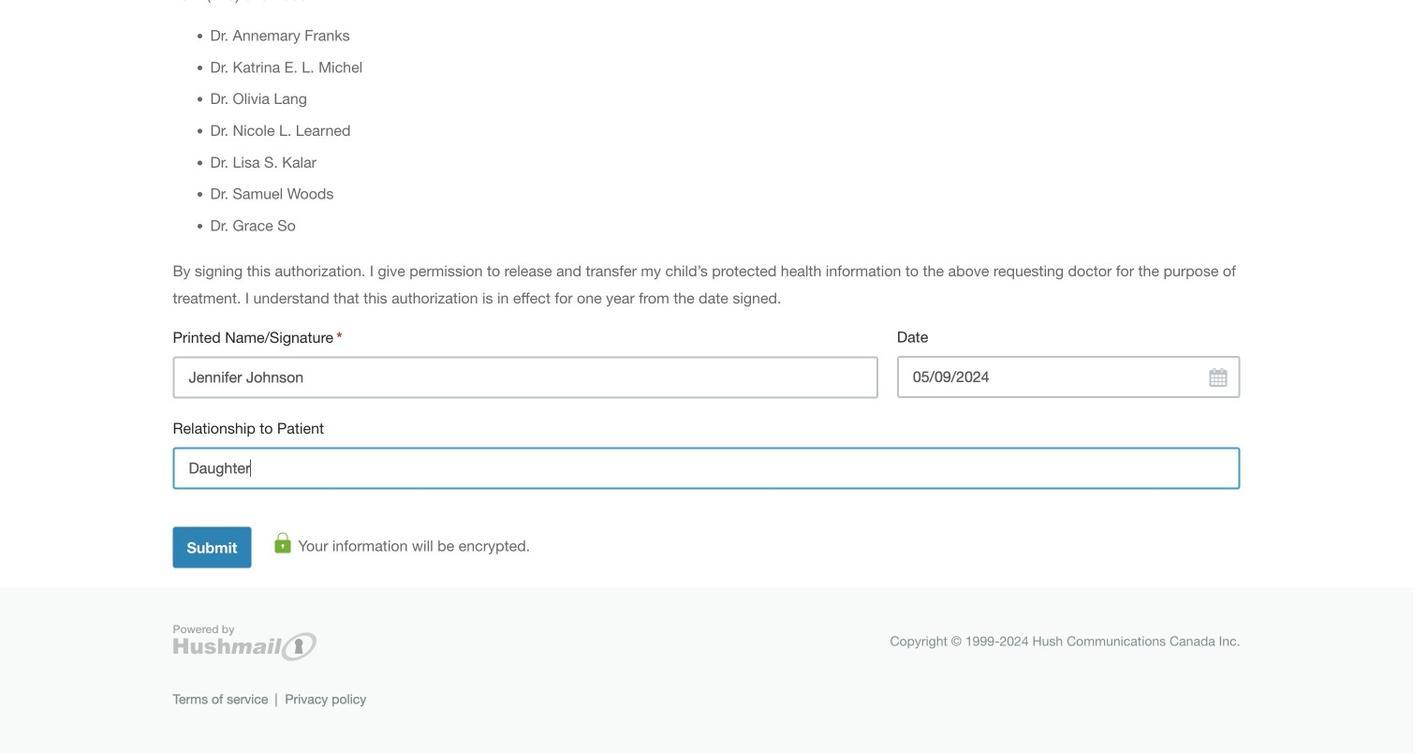 Task type: locate. For each thing, give the bounding box(es) containing it.
MM/DD/YYYY text field
[[897, 356, 1241, 398]]

None text field
[[173, 447, 1241, 489]]

None text field
[[173, 356, 879, 398]]

None submit
[[173, 527, 251, 568]]



Task type: vqa. For each thing, say whether or not it's contained in the screenshot.
the MM/DD/YYYY text box at the right of the page
yes



